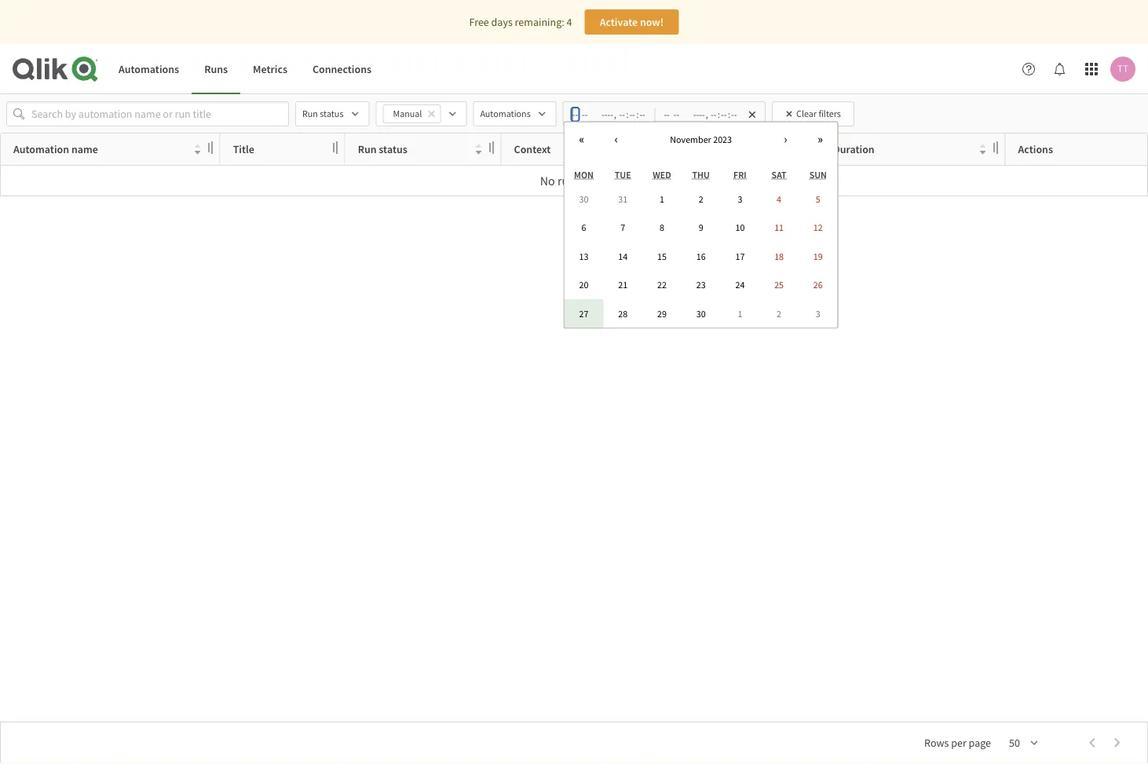 Task type: vqa. For each thing, say whether or not it's contained in the screenshot.
control
no



Task type: describe. For each thing, give the bounding box(es) containing it.
11 button
[[760, 213, 799, 242]]

run status button
[[295, 101, 370, 126]]

1 ---- number field from the left
[[601, 108, 614, 121]]

november 4, 2023 element
[[777, 193, 782, 205]]

november
[[670, 133, 712, 145]]

remaining:
[[515, 15, 565, 29]]

november 9, 2023 element
[[699, 221, 704, 234]]

november 2, 2023 element
[[699, 193, 704, 205]]

3 for november 3, 2023 element
[[738, 193, 743, 205]]

4 button
[[760, 185, 799, 213]]

15 button
[[643, 242, 682, 271]]

november 1, 2023 element
[[660, 193, 665, 205]]

20
[[579, 279, 589, 291]]

7 button
[[604, 213, 643, 242]]

november 17, 2023 element
[[736, 250, 745, 262]]

7
[[621, 221, 626, 234]]

2 for november 2, 2023 element on the top of page
[[699, 193, 704, 205]]

« button
[[565, 122, 599, 157]]

start time
[[690, 142, 737, 156]]

5
[[816, 193, 821, 205]]

connections button
[[300, 44, 384, 94]]

rows
[[925, 736, 949, 750]]

22 button
[[643, 271, 682, 299]]

november 24, 2023 element
[[736, 279, 745, 291]]

31 button
[[604, 185, 643, 213]]

13
[[579, 250, 589, 262]]

29
[[658, 307, 667, 320]]

automation
[[13, 142, 69, 156]]

2023
[[714, 133, 732, 145]]

31
[[619, 193, 628, 205]]

27 button
[[565, 299, 604, 328]]

automations button
[[106, 44, 192, 94]]

activate now! link
[[585, 9, 679, 35]]

time
[[715, 142, 737, 156]]

1 horizontal spatial 3 button
[[799, 299, 838, 328]]

1 , from the left
[[614, 108, 619, 121]]

13 button
[[565, 242, 604, 271]]

manual button
[[376, 101, 467, 126]]

start
[[690, 142, 713, 156]]

actions
[[1019, 142, 1054, 156]]

1 for november 1, 2023 element
[[660, 193, 665, 205]]

25
[[775, 279, 784, 291]]

21 button
[[604, 271, 643, 299]]

clear
[[797, 108, 817, 120]]

november 2023 button
[[634, 122, 769, 157]]

clear filters button
[[772, 101, 855, 126]]

18 button
[[760, 242, 799, 271]]

thu
[[693, 169, 710, 181]]

›
[[784, 133, 788, 145]]

per
[[952, 736, 967, 750]]

2 for december 2, 2023 element
[[777, 307, 782, 320]]

runs
[[204, 62, 228, 76]]

6
[[582, 221, 587, 234]]

9 button
[[682, 213, 721, 242]]

metrics
[[253, 62, 287, 76]]

automations inside automations button
[[119, 62, 179, 76]]

3 -- number field from the left
[[629, 108, 637, 121]]

november 15, 2023 element
[[658, 250, 667, 262]]

1 vertical spatial 2 button
[[760, 299, 799, 328]]

› button
[[769, 122, 803, 157]]

metrics button
[[240, 44, 300, 94]]

status inside popup button
[[320, 108, 344, 120]]

november 22, 2023 element
[[658, 279, 667, 291]]

friday element
[[734, 169, 747, 181]]

december 1, 2023 element
[[738, 307, 743, 320]]

19 button
[[799, 242, 838, 271]]

free
[[469, 15, 489, 29]]

17
[[736, 250, 745, 262]]

manual
[[393, 108, 422, 120]]

fri
[[734, 169, 747, 181]]

title
[[233, 142, 255, 156]]

8
[[660, 221, 665, 234]]

run status inside popup button
[[302, 108, 344, 120]]

clear filters
[[797, 108, 841, 120]]

terry turtle image
[[1111, 57, 1136, 82]]

november 14, 2023 element
[[619, 250, 628, 262]]

2 : from the left
[[637, 108, 639, 121]]

»
[[818, 133, 824, 145]]

november 30, 2023 element
[[697, 307, 706, 320]]

tue
[[615, 169, 631, 181]]

name
[[71, 142, 98, 156]]

november 10, 2023 element
[[736, 221, 745, 234]]

‹ button
[[599, 122, 634, 157]]

tuesday element
[[615, 169, 631, 181]]

automations button
[[473, 101, 557, 126]]

30 for november 30, 2023 "element"
[[697, 307, 706, 320]]

november 5, 2023 element
[[816, 193, 821, 205]]

0 vertical spatial 4
[[567, 15, 572, 29]]

19
[[814, 250, 823, 262]]

october 30, 2023 element
[[579, 193, 589, 205]]

14 button
[[604, 242, 643, 271]]

5 button
[[799, 185, 838, 213]]

now!
[[640, 15, 664, 29]]

wed
[[653, 169, 672, 181]]

20 button
[[565, 271, 604, 299]]



Task type: locate. For each thing, give the bounding box(es) containing it.
0 horizontal spatial 2 button
[[682, 185, 721, 213]]

3
[[738, 193, 743, 205], [816, 307, 821, 320]]

1 horizontal spatial automations
[[480, 108, 531, 120]]

0 vertical spatial 3 button
[[721, 185, 760, 213]]

16 button
[[682, 242, 721, 271]]

:
[[626, 108, 629, 121], [637, 108, 639, 121], [718, 108, 721, 121], [728, 108, 731, 121]]

0 horizontal spatial run
[[302, 108, 318, 120]]

runs
[[558, 173, 581, 189]]

28
[[619, 307, 628, 320]]

november 18, 2023 element
[[775, 250, 784, 262]]

0 vertical spatial 3
[[738, 193, 743, 205]]

Search by automation name or run title text field
[[31, 101, 264, 127]]

run status
[[302, 108, 344, 120], [358, 142, 408, 156]]

4 down sat
[[777, 193, 782, 205]]

1 horizontal spatial 2
[[777, 307, 782, 320]]

0 horizontal spatial status
[[320, 108, 344, 120]]

0 vertical spatial status
[[320, 108, 344, 120]]

2 , from the left
[[706, 108, 710, 121]]

1 -- number field from the left
[[572, 108, 580, 121]]

1 horizontal spatial 1 button
[[721, 299, 760, 328]]

,
[[614, 108, 619, 121], [706, 108, 710, 121]]

3 down fri
[[738, 193, 743, 205]]

saturday element
[[772, 169, 787, 181]]

25 button
[[760, 271, 799, 299]]

1 button down november 24, 2023 'element'
[[721, 299, 760, 328]]

1 vertical spatial 3
[[816, 307, 821, 320]]

rows per page
[[925, 736, 991, 750]]

4 : from the left
[[728, 108, 731, 121]]

15
[[658, 250, 667, 262]]

november 2023
[[670, 133, 732, 145]]

26 button
[[799, 271, 838, 299]]

0 vertical spatial run
[[302, 108, 318, 120]]

0 horizontal spatial run status
[[302, 108, 344, 120]]

6 button
[[565, 213, 604, 242]]

1 horizontal spatial 30 button
[[682, 299, 721, 328]]

---- number field up november 2023 button
[[693, 108, 706, 121]]

november 26, 2023 element
[[814, 279, 823, 291]]

0 horizontal spatial 1 button
[[643, 185, 682, 213]]

0 vertical spatial 1 button
[[643, 185, 682, 213]]

october 31, 2023 element
[[619, 193, 628, 205]]

automation name
[[13, 142, 98, 156]]

1 for 'december 1, 2023' element at the right top of page
[[738, 307, 743, 320]]

7 -- number field from the left
[[721, 108, 728, 121]]

1 vertical spatial 2
[[777, 307, 782, 320]]

30
[[579, 193, 589, 205], [697, 307, 706, 320]]

sunday element
[[810, 169, 827, 181]]

8 -- number field from the left
[[731, 108, 739, 121]]

november 13, 2023 element
[[579, 250, 589, 262]]

1 horizontal spatial 3
[[816, 307, 821, 320]]

1 vertical spatial run
[[358, 142, 377, 156]]

status down manual
[[379, 142, 408, 156]]

run status down manual
[[358, 142, 408, 156]]

2 button down november 25, 2023 element on the top right
[[760, 299, 799, 328]]

1 vertical spatial run status
[[358, 142, 408, 156]]

2 button down thu
[[682, 185, 721, 213]]

tab list
[[106, 44, 384, 94]]

november 29, 2023 element
[[658, 307, 667, 320]]

, up november 2023 button
[[706, 108, 710, 121]]

run down connections button
[[302, 108, 318, 120]]

1 horizontal spatial 1
[[738, 307, 743, 320]]

1 horizontal spatial status
[[379, 142, 408, 156]]

6 -- number field from the left
[[710, 108, 718, 121]]

1 down wednesday element
[[660, 193, 665, 205]]

november 20, 2023 element
[[579, 279, 589, 291]]

november 6, 2023 element
[[582, 221, 587, 234]]

page
[[969, 736, 991, 750]]

4 inside 4 button
[[777, 193, 782, 205]]

4
[[567, 15, 572, 29], [777, 193, 782, 205]]

run down run status popup button
[[358, 142, 377, 156]]

30 button down mon
[[565, 185, 604, 213]]

11
[[775, 221, 784, 234]]

1 vertical spatial 1
[[738, 307, 743, 320]]

23 button
[[682, 271, 721, 299]]

26
[[814, 279, 823, 291]]

0 horizontal spatial 3 button
[[721, 185, 760, 213]]

5 -- number field from the left
[[663, 108, 671, 121]]

2 down thu
[[699, 193, 704, 205]]

9
[[699, 221, 704, 234]]

automations up context
[[480, 108, 531, 120]]

activate
[[600, 15, 638, 29]]

1 horizontal spatial 4
[[777, 193, 782, 205]]

3 for december 3, 2023 element
[[816, 307, 821, 320]]

16
[[697, 250, 706, 262]]

1
[[660, 193, 665, 205], [738, 307, 743, 320]]

filters
[[819, 108, 841, 120]]

1 horizontal spatial 2 button
[[760, 299, 799, 328]]

0 horizontal spatial ,
[[614, 108, 619, 121]]

29 button
[[643, 299, 682, 328]]

0 vertical spatial 30 button
[[565, 185, 604, 213]]

24 button
[[721, 271, 760, 299]]

30 down no runs found
[[579, 193, 589, 205]]

24
[[736, 279, 745, 291]]

1 vertical spatial 3 button
[[799, 299, 838, 328]]

1 horizontal spatial ---- number field
[[693, 108, 706, 121]]

found
[[584, 173, 615, 189]]

sat
[[772, 169, 787, 181]]

3 down november 26, 2023 "element"
[[816, 307, 821, 320]]

0 vertical spatial run status
[[302, 108, 344, 120]]

» button
[[803, 122, 838, 157]]

run inside popup button
[[302, 108, 318, 120]]

november 12, 2023 element
[[814, 221, 823, 234]]

2 -- number field from the left
[[619, 108, 626, 121]]

1 horizontal spatial 30
[[697, 307, 706, 320]]

0 vertical spatial 2
[[699, 193, 704, 205]]

1 vertical spatial status
[[379, 142, 408, 156]]

0 vertical spatial 2 button
[[682, 185, 721, 213]]

status
[[320, 108, 344, 120], [379, 142, 408, 156]]

0 vertical spatial 30
[[579, 193, 589, 205]]

12
[[814, 221, 823, 234]]

0 horizontal spatial 3
[[738, 193, 743, 205]]

8 button
[[643, 213, 682, 242]]

0 horizontal spatial 2
[[699, 193, 704, 205]]

0 vertical spatial automations
[[119, 62, 179, 76]]

«
[[579, 133, 585, 145]]

1 horizontal spatial run
[[358, 142, 377, 156]]

december 2, 2023 element
[[777, 307, 782, 320]]

3 button
[[721, 185, 760, 213], [799, 299, 838, 328]]

status down connections button
[[320, 108, 344, 120]]

---- number field
[[601, 108, 614, 121], [693, 108, 706, 121]]

run status down connections button
[[302, 108, 344, 120]]

november 27, 2023 element
[[579, 307, 589, 320]]

run
[[302, 108, 318, 120], [358, 142, 377, 156]]

november 7, 2023 element
[[621, 221, 626, 234]]

manual button
[[383, 104, 441, 123]]

14
[[619, 250, 628, 262]]

1 vertical spatial 30
[[697, 307, 706, 320]]

30 for october 30, 2023 'element'
[[579, 193, 589, 205]]

-- number field
[[572, 108, 580, 121], [619, 108, 626, 121], [629, 108, 637, 121], [639, 108, 647, 121], [663, 108, 671, 121], [710, 108, 718, 121], [721, 108, 728, 121], [731, 108, 739, 121]]

4 right remaining:
[[567, 15, 572, 29]]

automations
[[119, 62, 179, 76], [480, 108, 531, 120]]

november 25, 2023 element
[[775, 279, 784, 291]]

1 vertical spatial automations
[[480, 108, 531, 120]]

1 down november 24, 2023 'element'
[[738, 307, 743, 320]]

0 horizontal spatial ---- number field
[[601, 108, 614, 121]]

sun
[[810, 169, 827, 181]]

november 28, 2023 element
[[619, 307, 628, 320]]

4 -- number field from the left
[[639, 108, 647, 121]]

november 8, 2023 element
[[660, 221, 665, 234]]

wednesday element
[[653, 169, 672, 181]]

thursday element
[[693, 169, 710, 181]]

automations inside automations dropdown button
[[480, 108, 531, 120]]

30 button down 23
[[682, 299, 721, 328]]

3 : from the left
[[718, 108, 721, 121]]

runs button
[[192, 44, 240, 94]]

november 11, 2023 element
[[775, 221, 784, 234]]

0 vertical spatial 1
[[660, 193, 665, 205]]

2 down 25 button
[[777, 307, 782, 320]]

30 button
[[565, 185, 604, 213], [682, 299, 721, 328]]

12 button
[[799, 213, 838, 242]]

22
[[658, 279, 667, 291]]

1 : from the left
[[626, 108, 629, 121]]

‹
[[615, 133, 618, 145]]

1 vertical spatial 30 button
[[682, 299, 721, 328]]

1 vertical spatial 4
[[777, 193, 782, 205]]

2 ---- number field from the left
[[693, 108, 706, 121]]

23
[[697, 279, 706, 291]]

28 button
[[604, 299, 643, 328]]

0 horizontal spatial 1
[[660, 193, 665, 205]]

2 button
[[682, 185, 721, 213], [760, 299, 799, 328]]

november 3, 2023 element
[[738, 193, 743, 205]]

1 button down wednesday element
[[643, 185, 682, 213]]

monday element
[[574, 169, 594, 181]]

activate now!
[[600, 15, 664, 29]]

18
[[775, 250, 784, 262]]

---- number field up ‹ button
[[601, 108, 614, 121]]

1 vertical spatial 1 button
[[721, 299, 760, 328]]

0 horizontal spatial 4
[[567, 15, 572, 29]]

10 button
[[721, 213, 760, 242]]

10
[[736, 221, 745, 234]]

1 horizontal spatial run status
[[358, 142, 408, 156]]

0 horizontal spatial 30 button
[[565, 185, 604, 213]]

1 horizontal spatial ,
[[706, 108, 710, 121]]

no
[[540, 173, 555, 189]]

30 down 23 button
[[697, 307, 706, 320]]

free days remaining: 4
[[469, 15, 572, 29]]

0 horizontal spatial 30
[[579, 193, 589, 205]]

november 23, 2023 element
[[697, 279, 706, 291]]

17 button
[[721, 242, 760, 271]]

no runs found
[[540, 173, 615, 189]]

, up ‹
[[614, 108, 619, 121]]

duration
[[834, 142, 875, 156]]

november 21, 2023 element
[[619, 279, 628, 291]]

1 button
[[643, 185, 682, 213], [721, 299, 760, 328]]

automations up search by automation name or run title text field
[[119, 62, 179, 76]]

tab list containing automations
[[106, 44, 384, 94]]

december 3, 2023 element
[[816, 307, 821, 320]]

0 horizontal spatial automations
[[119, 62, 179, 76]]

27
[[579, 307, 589, 320]]

3 button down fri
[[721, 185, 760, 213]]

november 19, 2023 element
[[814, 250, 823, 262]]

3 button down november 26, 2023 "element"
[[799, 299, 838, 328]]

november 16, 2023 element
[[697, 250, 706, 262]]

2
[[699, 193, 704, 205], [777, 307, 782, 320]]

mon
[[574, 169, 594, 181]]



